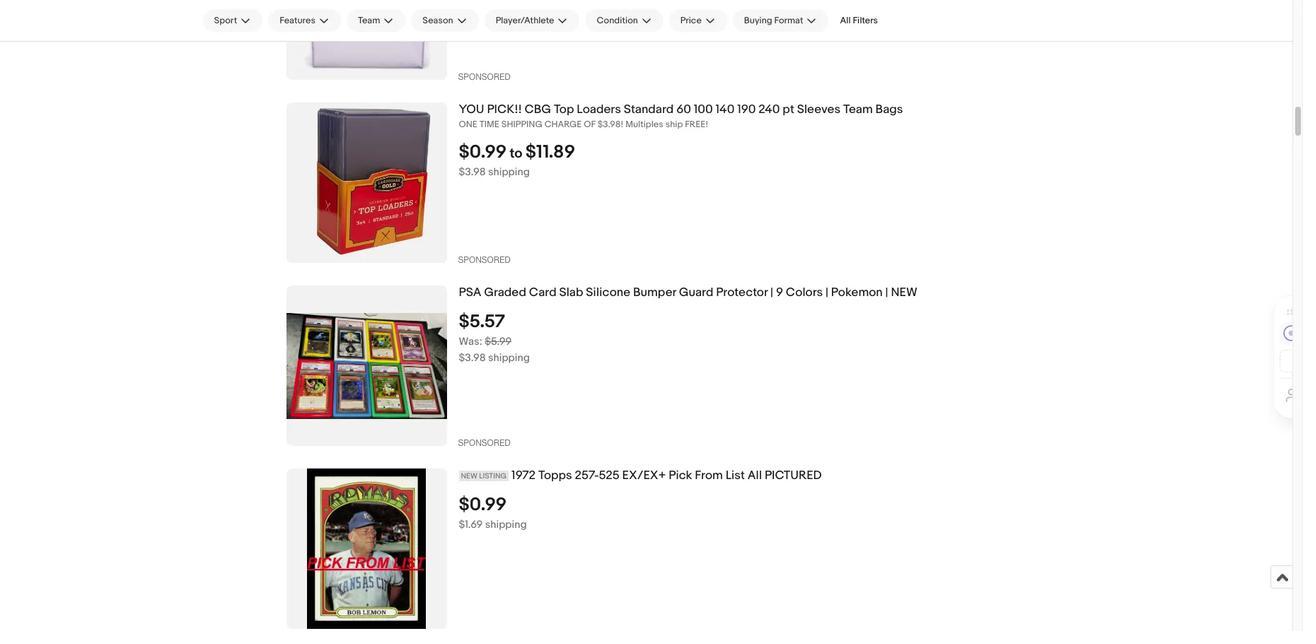 Task type: locate. For each thing, give the bounding box(es) containing it.
sport button
[[203, 9, 263, 32]]

3 sponsored from the top
[[458, 439, 511, 449]]

100
[[694, 103, 713, 117]]

$3.98 down was:
[[459, 352, 486, 365]]

you pick!! cbg top loaders standard 60 100 140 190 240 pt sleeves team bags image
[[286, 103, 447, 264]]

psa graded card slab silicone bumper guard protector | 9 colors | pokemon | new image
[[286, 313, 447, 420]]

1 $0.99 from the top
[[459, 142, 507, 164]]

charge
[[545, 119, 582, 130]]

condition button
[[586, 9, 664, 32]]

shipping
[[488, 166, 530, 179], [488, 352, 530, 365], [485, 519, 527, 532]]

shipping right $1.69
[[485, 519, 527, 532]]

1 vertical spatial all
[[748, 469, 762, 484]]

0 vertical spatial sponsored
[[458, 73, 511, 82]]

0 horizontal spatial team
[[358, 15, 380, 26]]

sponsored up the you
[[458, 73, 511, 82]]

$11.89
[[526, 142, 575, 164]]

silicone
[[586, 286, 631, 300]]

|
[[771, 286, 773, 300], [826, 286, 829, 300], [886, 286, 888, 300]]

filters
[[853, 15, 878, 26]]

2 horizontal spatial |
[[886, 286, 888, 300]]

$3.98 down 'one'
[[459, 166, 486, 179]]

psa
[[459, 286, 482, 300]]

| left new
[[886, 286, 888, 300]]

all left filters
[[840, 15, 851, 26]]

| left 9
[[771, 286, 773, 300]]

shipping for $5.99
[[488, 352, 530, 365]]

all inside button
[[840, 15, 851, 26]]

1 | from the left
[[771, 286, 773, 300]]

all right 'list'
[[748, 469, 762, 484]]

1 vertical spatial $3.98
[[459, 352, 486, 365]]

$3.98 inside $5.57 was: $5.99 $3.98 shipping
[[459, 352, 486, 365]]

ship
[[666, 119, 683, 130]]

buying format
[[744, 15, 803, 26]]

from
[[695, 469, 723, 484]]

$3.98 for $0.99
[[459, 166, 486, 179]]

1 vertical spatial sponsored
[[458, 256, 511, 266]]

$3.98
[[459, 166, 486, 179], [459, 352, 486, 365]]

platinum protectors 8x10 toploaders premium photo plastic rigid holders sleeves image
[[286, 0, 447, 80]]

psa graded card slab silicone bumper guard protector | 9 colors | pokemon | new link
[[459, 286, 1162, 301]]

1 vertical spatial team
[[843, 103, 873, 117]]

team left bags
[[843, 103, 873, 117]]

$0.99 inside $0.99 $1.69 shipping
[[459, 495, 507, 517]]

pictured
[[765, 469, 822, 484]]

$5.57
[[459, 312, 505, 333]]

features
[[280, 15, 316, 26]]

shipping inside '$0.99 to $11.89 $3.98 shipping'
[[488, 166, 530, 179]]

0 vertical spatial all
[[840, 15, 851, 26]]

1 vertical spatial shipping
[[488, 352, 530, 365]]

0 vertical spatial $0.99
[[459, 142, 507, 164]]

features button
[[268, 9, 341, 32]]

free!
[[685, 119, 708, 130]]

$1.69
[[459, 519, 483, 532]]

1 $3.98 from the top
[[459, 166, 486, 179]]

525
[[599, 469, 620, 484]]

| right colors
[[826, 286, 829, 300]]

0 vertical spatial team
[[358, 15, 380, 26]]

2 $3.98 from the top
[[459, 352, 486, 365]]

$0.99 inside '$0.99 to $11.89 $3.98 shipping'
[[459, 142, 507, 164]]

cbg
[[525, 103, 551, 117]]

1 vertical spatial $0.99
[[459, 495, 507, 517]]

to
[[510, 146, 523, 162]]

colors
[[786, 286, 823, 300]]

shipping down $5.99
[[488, 352, 530, 365]]

format
[[774, 15, 803, 26]]

shipping down to at the left top of the page
[[488, 166, 530, 179]]

2 vertical spatial shipping
[[485, 519, 527, 532]]

sponsored
[[458, 73, 511, 82], [458, 256, 511, 266], [458, 439, 511, 449]]

all filters button
[[835, 9, 884, 32]]

1 horizontal spatial |
[[826, 286, 829, 300]]

0 vertical spatial shipping
[[488, 166, 530, 179]]

team right features dropdown button
[[358, 15, 380, 26]]

0 horizontal spatial all
[[748, 469, 762, 484]]

2 vertical spatial sponsored
[[458, 439, 511, 449]]

$0.99 down the 'time'
[[459, 142, 507, 164]]

standard
[[624, 103, 674, 117]]

season button
[[411, 9, 479, 32]]

1 horizontal spatial all
[[840, 15, 851, 26]]

you
[[459, 103, 484, 117]]

$0.99
[[459, 142, 507, 164], [459, 495, 507, 517]]

ONE TIME SHIPPING CHARGE OF $3.98! Multiples ship FREE! text field
[[459, 119, 1162, 131]]

$0.99 for shipping
[[459, 495, 507, 517]]

ex/ex+
[[622, 469, 666, 484]]

190
[[737, 103, 756, 117]]

$0.99 $1.69 shipping
[[459, 495, 527, 532]]

2 sponsored from the top
[[458, 256, 511, 266]]

topps
[[538, 469, 572, 484]]

sport
[[214, 15, 237, 26]]

2 $0.99 from the top
[[459, 495, 507, 517]]

shipping inside $5.57 was: $5.99 $3.98 shipping
[[488, 352, 530, 365]]

$0.99 up $1.69
[[459, 495, 507, 517]]

sponsored up the psa
[[458, 256, 511, 266]]

shipping for $11.89
[[488, 166, 530, 179]]

sponsored up listing
[[458, 439, 511, 449]]

all
[[840, 15, 851, 26], [748, 469, 762, 484]]

1 horizontal spatial team
[[843, 103, 873, 117]]

60
[[677, 103, 691, 117]]

$3.98 inside '$0.99 to $11.89 $3.98 shipping'
[[459, 166, 486, 179]]

0 horizontal spatial |
[[771, 286, 773, 300]]

season
[[423, 15, 453, 26]]

0 vertical spatial $3.98
[[459, 166, 486, 179]]

team
[[358, 15, 380, 26], [843, 103, 873, 117]]

protector
[[716, 286, 768, 300]]

graded
[[484, 286, 526, 300]]

pick
[[669, 469, 692, 484]]

3 | from the left
[[886, 286, 888, 300]]



Task type: describe. For each thing, give the bounding box(es) containing it.
player/athlete
[[496, 15, 554, 26]]

$3.98 for $5.57
[[459, 352, 486, 365]]

team inside "dropdown button"
[[358, 15, 380, 26]]

new
[[461, 472, 478, 482]]

condition
[[597, 15, 638, 26]]

$5.57 was: $5.99 $3.98 shipping
[[459, 312, 530, 365]]

one
[[459, 119, 477, 130]]

pt
[[783, 103, 795, 117]]

257-
[[575, 469, 599, 484]]

240
[[759, 103, 780, 117]]

of
[[584, 119, 596, 130]]

new
[[891, 286, 918, 300]]

pick!!
[[487, 103, 522, 117]]

slab
[[559, 286, 583, 300]]

you pick!! cbg top loaders standard 60 100 140 190 240 pt sleeves team bags one time shipping charge of $3.98! multiples ship free!
[[459, 103, 903, 130]]

sponsored for you pick!! cbg top loaders standard 60 100 140 190 240 pt sleeves team bags
[[458, 256, 511, 266]]

multiples
[[626, 119, 664, 130]]

shipping inside $0.99 $1.69 shipping
[[485, 519, 527, 532]]

player/athlete button
[[484, 9, 580, 32]]

new listing 1972 topps 257-525 ex/ex+ pick from list all pictured
[[461, 469, 822, 484]]

$5.99
[[485, 336, 512, 349]]

1972 topps 257-525 ex/ex+ pick from list all pictured image
[[307, 469, 426, 630]]

guard
[[679, 286, 714, 300]]

sleeves
[[797, 103, 841, 117]]

time
[[480, 119, 500, 130]]

$0.99 for $11.89
[[459, 142, 507, 164]]

$0.99 to $11.89 $3.98 shipping
[[459, 142, 575, 179]]

price button
[[669, 9, 727, 32]]

buying
[[744, 15, 772, 26]]

top
[[554, 103, 574, 117]]

140
[[716, 103, 735, 117]]

bumper
[[633, 286, 676, 300]]

1972
[[512, 469, 536, 484]]

sponsored for psa graded card slab silicone bumper guard protector | 9 colors | pokemon | new
[[458, 439, 511, 449]]

team inside you pick!! cbg top loaders standard 60 100 140 190 240 pt sleeves team bags one time shipping charge of $3.98! multiples ship free!
[[843, 103, 873, 117]]

bags
[[876, 103, 903, 117]]

9
[[776, 286, 783, 300]]

buying format button
[[733, 9, 829, 32]]

you pick!! cbg top loaders standard 60 100 140 190 240 pt sleeves team bags link
[[459, 103, 1162, 118]]

psa graded card slab silicone bumper guard protector | 9 colors | pokemon | new
[[459, 286, 918, 300]]

price
[[681, 15, 702, 26]]

list
[[726, 469, 745, 484]]

was:
[[459, 336, 482, 349]]

1 sponsored from the top
[[458, 73, 511, 82]]

2 | from the left
[[826, 286, 829, 300]]

listing
[[479, 472, 507, 482]]

shipping
[[502, 119, 543, 130]]

$3.98!
[[598, 119, 624, 130]]

team button
[[347, 9, 406, 32]]

card
[[529, 286, 557, 300]]

all filters
[[840, 15, 878, 26]]

loaders
[[577, 103, 621, 117]]

pokemon
[[831, 286, 883, 300]]



Task type: vqa. For each thing, say whether or not it's contained in the screenshot.
3rd Up from right
no



